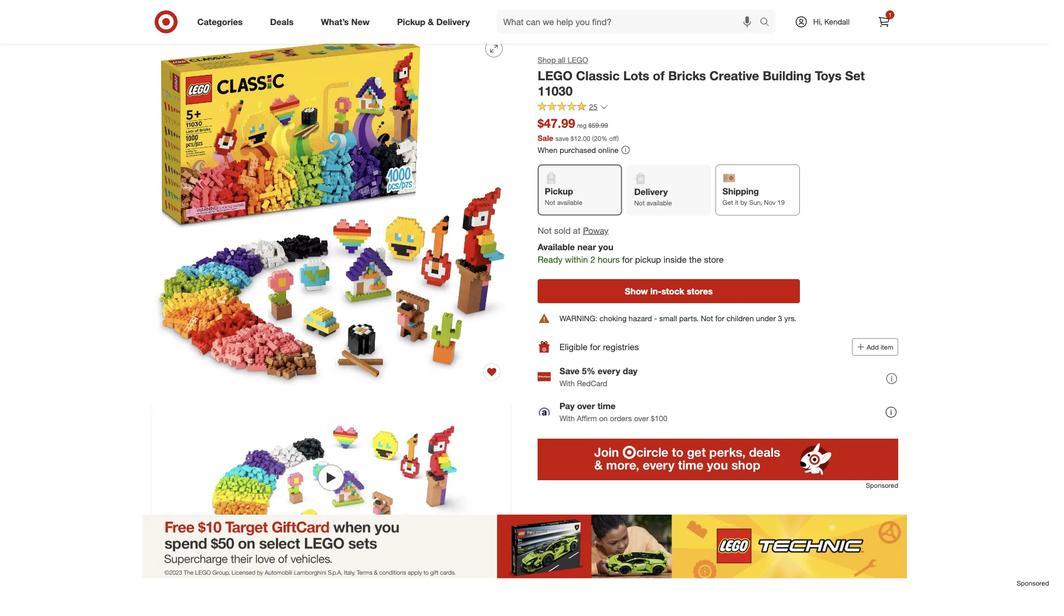 Task type: vqa. For each thing, say whether or not it's contained in the screenshot.
"Galaxy"
no



Task type: describe. For each thing, give the bounding box(es) containing it.
in-
[[651, 286, 662, 296]]

orders
[[610, 414, 632, 423]]

yrs.
[[785, 314, 797, 323]]

0 horizontal spatial sponsored
[[866, 482, 899, 490]]

stores
[[687, 286, 713, 296]]

delivery not available
[[634, 187, 672, 207]]

for for children
[[716, 314, 725, 323]]

parts.
[[680, 314, 699, 323]]

poway button
[[583, 224, 609, 237]]

when
[[538, 145, 558, 155]]

-
[[654, 314, 657, 323]]

show
[[625, 286, 648, 296]]

add item
[[867, 343, 894, 351]]

(
[[592, 134, 594, 142]]

available for pickup
[[557, 199, 583, 207]]

warning:
[[560, 314, 598, 323]]

classic
[[576, 68, 620, 83]]

$59.99
[[589, 121, 608, 130]]

sale
[[538, 133, 554, 143]]

%
[[602, 134, 608, 142]]

sold
[[554, 225, 571, 236]]

reg
[[577, 121, 587, 130]]

pay
[[560, 401, 575, 412]]

by
[[741, 199, 748, 207]]

25
[[589, 102, 598, 112]]

lots
[[624, 68, 650, 83]]

not sold at poway
[[538, 225, 609, 236]]

3
[[778, 314, 783, 323]]

1 horizontal spatial over
[[634, 414, 649, 423]]

all
[[558, 55, 566, 65]]

hazard
[[629, 314, 652, 323]]

0 horizontal spatial toys
[[179, 10, 194, 19]]

add
[[867, 343, 879, 351]]

not right parts.
[[701, 314, 714, 323]]

what's new link
[[312, 10, 384, 34]]

purchased
[[560, 145, 596, 155]]

blocks
[[255, 10, 278, 19]]

within
[[565, 254, 588, 265]]

day
[[623, 366, 638, 377]]

save
[[560, 366, 580, 377]]

show in-stock stores button
[[538, 279, 800, 303]]

shipping get it by sun, nov 19
[[723, 186, 785, 207]]

0 horizontal spatial building
[[201, 10, 229, 19]]

eligible
[[560, 342, 588, 352]]

sun,
[[750, 199, 763, 207]]

pickup for &
[[397, 16, 426, 27]]

online
[[598, 145, 619, 155]]

with inside save 5% every day with redcard
[[560, 379, 575, 388]]

what's
[[321, 16, 349, 27]]

categories link
[[188, 10, 257, 34]]

inside
[[664, 254, 687, 265]]

12.00
[[574, 134, 591, 142]]

warning: choking hazard - small parts. not for children under 3 yrs.
[[560, 314, 797, 323]]

ready
[[538, 254, 563, 265]]

1 sets from the left
[[231, 10, 246, 19]]

0 vertical spatial lego
[[568, 55, 588, 65]]

choking
[[600, 314, 627, 323]]

stock
[[662, 286, 685, 296]]

building sets & kits
[[285, 10, 353, 19]]

affirm
[[577, 414, 597, 423]]

hi,
[[814, 17, 823, 27]]

target
[[151, 10, 172, 19]]

target / toys / building sets & blocks
[[151, 10, 278, 19]]

shop
[[538, 55, 556, 65]]

bricks
[[668, 68, 706, 83]]

hours
[[598, 254, 620, 265]]

categories
[[197, 16, 243, 27]]

pickup & delivery link
[[388, 10, 484, 34]]

pay over time with affirm on orders over $100
[[560, 401, 668, 423]]

pickup
[[635, 254, 662, 265]]

you
[[599, 242, 614, 253]]

near
[[578, 242, 596, 253]]

deals link
[[261, 10, 307, 34]]

search button
[[755, 10, 782, 36]]

What can we help you find? suggestions appear below search field
[[497, 10, 763, 34]]

11030
[[538, 83, 573, 99]]

0 vertical spatial over
[[577, 401, 595, 412]]



Task type: locate. For each thing, give the bounding box(es) containing it.
with down the 'pay'
[[560, 414, 575, 423]]

toys right target link
[[179, 10, 194, 19]]

0 horizontal spatial pickup
[[397, 16, 426, 27]]

0 vertical spatial delivery
[[436, 16, 470, 27]]

when purchased online
[[538, 145, 619, 155]]

of
[[653, 68, 665, 83]]

image gallery element
[[151, 31, 512, 590]]

not up sold
[[545, 199, 556, 207]]

kendall
[[825, 17, 850, 27]]

it
[[735, 199, 739, 207]]

0 horizontal spatial &
[[248, 10, 253, 19]]

lego classic lots of bricks creative building toys set 11030, 4 of 8 image
[[336, 564, 512, 590]]

pickup up sold
[[545, 186, 573, 197]]

small
[[660, 314, 677, 323]]

what's new
[[321, 16, 370, 27]]

available inside delivery not available
[[647, 199, 672, 207]]

delivery inside delivery not available
[[634, 187, 668, 197]]

toys link
[[179, 10, 194, 19]]

2 vertical spatial for
[[590, 342, 601, 352]]

available
[[557, 199, 583, 207], [647, 199, 672, 207]]

available near you ready within 2 hours for pickup inside the store
[[538, 242, 724, 265]]

for right eligible
[[590, 342, 601, 352]]

0 vertical spatial sponsored
[[866, 482, 899, 490]]

not up available near you ready within 2 hours for pickup inside the store
[[634, 199, 645, 207]]

1 vertical spatial sponsored
[[1017, 579, 1050, 588]]

/ right toys link
[[196, 10, 199, 19]]

for for pickup
[[622, 254, 633, 265]]

building inside shop all lego lego classic lots of bricks creative building toys set 11030
[[763, 68, 812, 83]]

1 horizontal spatial for
[[622, 254, 633, 265]]

0 vertical spatial toys
[[179, 10, 194, 19]]

pickup for not
[[545, 186, 573, 197]]

2 horizontal spatial for
[[716, 314, 725, 323]]

with down save
[[560, 379, 575, 388]]

not left sold
[[538, 225, 552, 236]]

$
[[571, 134, 574, 142]]

lego up 11030
[[538, 68, 573, 83]]

5%
[[582, 366, 596, 377]]

2
[[591, 254, 596, 265]]

over
[[577, 401, 595, 412], [634, 414, 649, 423]]

store
[[704, 254, 724, 265]]

0 horizontal spatial delivery
[[436, 16, 470, 27]]

1 horizontal spatial toys
[[815, 68, 842, 83]]

not inside pickup not available
[[545, 199, 556, 207]]

lego classic lots of bricks creative building toys set 11030, 2 of 8, play video image
[[151, 401, 512, 556]]

building sets & blocks link
[[201, 10, 278, 19]]

get
[[723, 199, 734, 207]]

1 horizontal spatial delivery
[[634, 187, 668, 197]]

for
[[622, 254, 633, 265], [716, 314, 725, 323], [590, 342, 601, 352]]

building sets & kits link
[[285, 10, 353, 19]]

set
[[846, 68, 865, 83]]

lego right all
[[568, 55, 588, 65]]

available inside pickup not available
[[557, 199, 583, 207]]

pickup inside pickup & delivery link
[[397, 16, 426, 27]]

poway
[[583, 225, 609, 236]]

pickup & delivery
[[397, 16, 470, 27]]

25 link
[[538, 101, 609, 114]]

0 vertical spatial advertisement region
[[538, 439, 899, 480]]

1 vertical spatial delivery
[[634, 187, 668, 197]]

item
[[881, 343, 894, 351]]

sponsored
[[866, 482, 899, 490], [1017, 579, 1050, 588]]

0 horizontal spatial available
[[557, 199, 583, 207]]

building right toys link
[[201, 10, 229, 19]]

2 horizontal spatial &
[[428, 16, 434, 27]]

nov
[[764, 199, 776, 207]]

2 / from the left
[[196, 10, 199, 19]]

sets left blocks
[[231, 10, 246, 19]]

lego
[[568, 55, 588, 65], [538, 68, 573, 83]]

1 horizontal spatial building
[[285, 10, 313, 19]]

under
[[756, 314, 776, 323]]

1 vertical spatial over
[[634, 414, 649, 423]]

for right hours
[[622, 254, 633, 265]]

building right blocks
[[285, 10, 313, 19]]

creative
[[710, 68, 760, 83]]

kits
[[340, 10, 353, 19]]

pickup not available
[[545, 186, 583, 207]]

registries
[[603, 342, 639, 352]]

save
[[556, 134, 569, 142]]

0 vertical spatial with
[[560, 379, 575, 388]]

1 vertical spatial toys
[[815, 68, 842, 83]]

2 horizontal spatial building
[[763, 68, 812, 83]]

building right creative
[[763, 68, 812, 83]]

1 vertical spatial advertisement region
[[0, 515, 1050, 579]]

pickup inside pickup not available
[[545, 186, 573, 197]]

1 / from the left
[[174, 10, 177, 19]]

over left $100
[[634, 414, 649, 423]]

over up affirm
[[577, 401, 595, 412]]

every
[[598, 366, 621, 377]]

0 vertical spatial for
[[622, 254, 633, 265]]

save 5% every day with redcard
[[560, 366, 638, 388]]

1 link
[[872, 10, 897, 34]]

available for delivery
[[647, 199, 672, 207]]

&
[[248, 10, 253, 19], [333, 10, 338, 19], [428, 16, 434, 27]]

building
[[201, 10, 229, 19], [285, 10, 313, 19], [763, 68, 812, 83]]

1 vertical spatial with
[[560, 414, 575, 423]]

0 horizontal spatial sets
[[231, 10, 246, 19]]

2 sets from the left
[[315, 10, 331, 19]]

children
[[727, 314, 754, 323]]

available
[[538, 242, 575, 253]]

1 vertical spatial for
[[716, 314, 725, 323]]

1 horizontal spatial available
[[647, 199, 672, 207]]

the
[[689, 254, 702, 265]]

1 horizontal spatial sets
[[315, 10, 331, 19]]

advertisement region
[[538, 439, 899, 480], [0, 515, 1050, 579]]

$100
[[651, 414, 668, 423]]

1 horizontal spatial sponsored
[[1017, 579, 1050, 588]]

target link
[[151, 10, 172, 19]]

redcard
[[577, 379, 608, 388]]

eligible for registries
[[560, 342, 639, 352]]

toys
[[179, 10, 194, 19], [815, 68, 842, 83]]

1 horizontal spatial &
[[333, 10, 338, 19]]

19
[[778, 199, 785, 207]]

1 horizontal spatial /
[[196, 10, 199, 19]]

0 horizontal spatial for
[[590, 342, 601, 352]]

lego classic lots of bricks creative building toys set 11030, 1 of 8 image
[[151, 31, 512, 392]]

sets left 'kits'
[[315, 10, 331, 19]]

/
[[174, 10, 177, 19], [196, 10, 199, 19]]

shipping
[[723, 186, 759, 197]]

1 vertical spatial pickup
[[545, 186, 573, 197]]

toys inside shop all lego lego classic lots of bricks creative building toys set 11030
[[815, 68, 842, 83]]

/ left toys link
[[174, 10, 177, 19]]

add item button
[[852, 338, 899, 356]]

1 vertical spatial lego
[[538, 68, 573, 83]]

pickup right the new
[[397, 16, 426, 27]]

for left children
[[716, 314, 725, 323]]

with inside pay over time with affirm on orders over $100
[[560, 414, 575, 423]]

not
[[545, 199, 556, 207], [634, 199, 645, 207], [538, 225, 552, 236], [701, 314, 714, 323]]

1 horizontal spatial pickup
[[545, 186, 573, 197]]

1
[[889, 11, 892, 18]]

toys left set
[[815, 68, 842, 83]]

search
[[755, 18, 782, 28]]

0 horizontal spatial /
[[174, 10, 177, 19]]

time
[[598, 401, 616, 412]]

0 horizontal spatial over
[[577, 401, 595, 412]]

at
[[573, 225, 581, 236]]

1 with from the top
[[560, 379, 575, 388]]

)
[[617, 134, 619, 142]]

for inside available near you ready within 2 hours for pickup inside the store
[[622, 254, 633, 265]]

hi, kendall
[[814, 17, 850, 27]]

shop all lego lego classic lots of bricks creative building toys set 11030
[[538, 55, 865, 99]]

lego classic lots of bricks creative building toys set 11030, 3 of 8 image
[[151, 564, 327, 590]]

2 with from the top
[[560, 414, 575, 423]]

0 vertical spatial pickup
[[397, 16, 426, 27]]

deals
[[270, 16, 294, 27]]

not inside delivery not available
[[634, 199, 645, 207]]

sets
[[231, 10, 246, 19], [315, 10, 331, 19]]

show in-stock stores
[[625, 286, 713, 296]]



